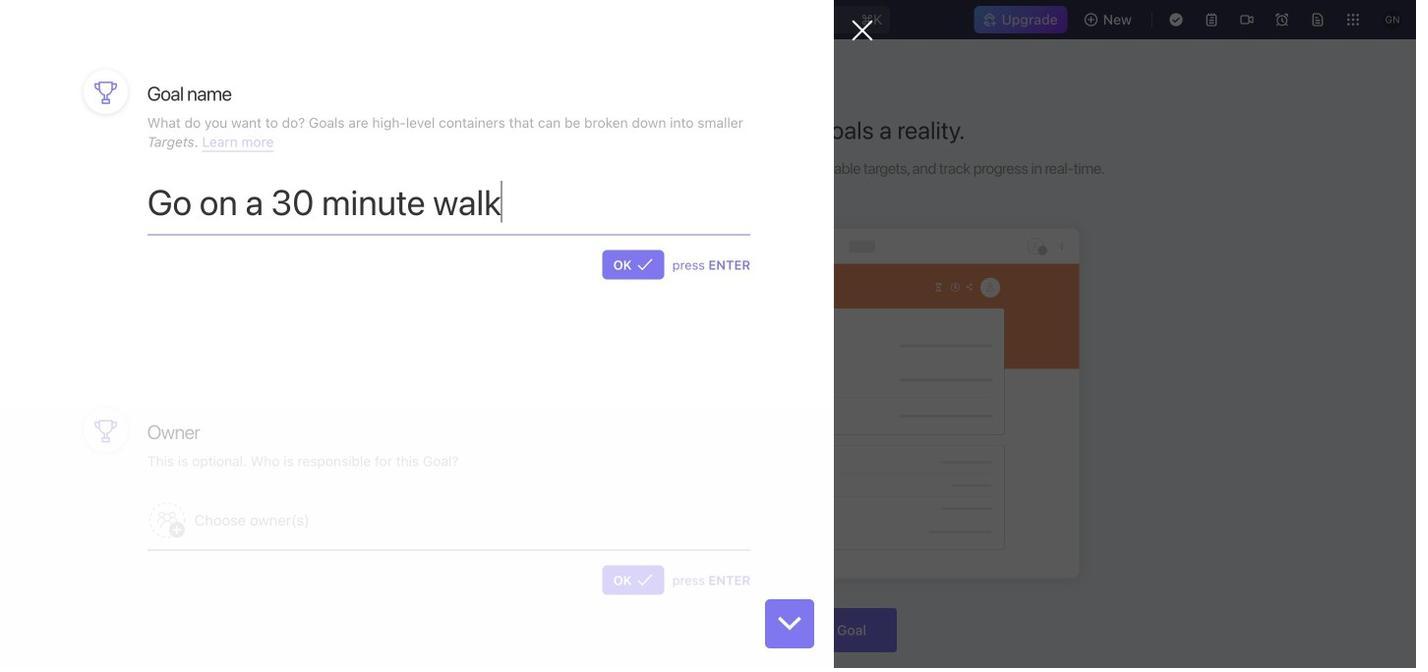 Task type: locate. For each thing, give the bounding box(es) containing it.
None text field
[[147, 181, 751, 235]]

tree
[[8, 443, 242, 574]]

dialog
[[0, 0, 873, 669]]



Task type: describe. For each thing, give the bounding box(es) containing it.
sidebar navigation
[[0, 39, 251, 669]]

tree inside sidebar navigation
[[8, 443, 242, 574]]



Task type: vqa. For each thing, say whether or not it's contained in the screenshot.
the business time image
no



